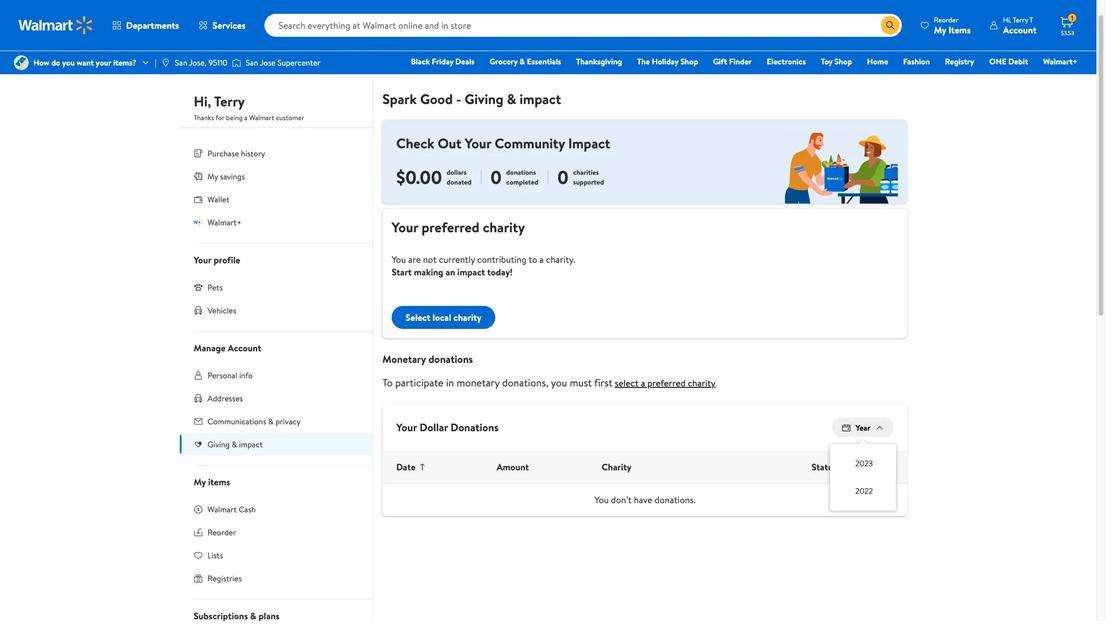 Task type: vqa. For each thing, say whether or not it's contained in the screenshot.
type dropdown button
no



Task type: locate. For each thing, give the bounding box(es) containing it.
giving
[[465, 89, 504, 108], [208, 439, 230, 450]]

walmart+ link down my savings link
[[180, 211, 373, 234]]

hi, terry t account
[[1003, 15, 1037, 36]]

charity inside "select local charity" 'button'
[[454, 311, 482, 324]]

a
[[244, 113, 248, 123], [540, 253, 544, 266], [641, 377, 645, 390]]

1 horizontal spatial you
[[551, 376, 568, 390]]

0 vertical spatial you
[[392, 253, 406, 266]]

0 horizontal spatial  image
[[14, 55, 29, 70]]

dollars
[[447, 168, 467, 177]]

donations
[[506, 168, 536, 177], [429, 352, 473, 367]]

items?
[[113, 57, 136, 68]]

communications & privacy
[[208, 416, 301, 427]]

terry inside hi, terry t account
[[1013, 15, 1029, 24]]

0 vertical spatial preferred
[[422, 218, 480, 237]]

0
[[491, 165, 502, 190], [558, 165, 569, 190]]

0 horizontal spatial walmart+ link
[[180, 211, 373, 234]]

1 horizontal spatial terry
[[1013, 15, 1029, 24]]

1 vertical spatial impact
[[458, 266, 485, 279]]

1 horizontal spatial spark
[[383, 89, 417, 108]]

& left "privacy" on the bottom of page
[[268, 416, 274, 427]]

personal info link
[[180, 364, 373, 387]]

1 horizontal spatial walmart
[[249, 113, 274, 123]]

you left 'must'
[[551, 376, 568, 390]]

jose
[[260, 57, 276, 68]]

my account / spark good
[[194, 57, 288, 68]]

1 horizontal spatial good
[[420, 89, 453, 108]]

1 vertical spatial terry
[[214, 92, 245, 111]]

1 vertical spatial charity
[[454, 311, 482, 324]]

0 vertical spatial reorder
[[934, 15, 959, 24]]

a inside the you are not currently contributing to a charity. start making an impact today!
[[540, 253, 544, 266]]

giving right -
[[465, 89, 504, 108]]

2 icon image from the top
[[194, 218, 203, 227]]

icon image
[[194, 172, 203, 181], [194, 218, 203, 227], [194, 283, 203, 292]]

 image
[[14, 55, 29, 70], [161, 58, 170, 67]]

0 left charities at the right of the page
[[558, 165, 569, 190]]

0 vertical spatial charity
[[483, 218, 525, 237]]

0 vertical spatial donations
[[506, 168, 536, 177]]

charity inside to participate in monetary donations, you must first select a preferred charity .
[[688, 377, 716, 390]]

check
[[396, 134, 435, 153]]

0 horizontal spatial spark
[[246, 57, 267, 68]]

a right select
[[641, 377, 645, 390]]

preferred right select
[[648, 377, 686, 390]]

year button
[[833, 418, 894, 438]]

1 vertical spatial you
[[551, 376, 568, 390]]

status
[[812, 461, 837, 474]]

one debit
[[990, 56, 1029, 67]]

walmart+ link down $3.53
[[1038, 55, 1083, 68]]

1 san from the left
[[175, 57, 187, 68]]

donations inside "0 donations completed"
[[506, 168, 536, 177]]

2 vertical spatial charity
[[688, 377, 716, 390]]

walmart+ down wallet
[[208, 217, 242, 228]]

hi, left t
[[1003, 15, 1012, 24]]

an
[[446, 266, 455, 279]]

0 vertical spatial walmart+ link
[[1038, 55, 1083, 68]]

giving down communications
[[208, 439, 230, 450]]

2 vertical spatial a
[[641, 377, 645, 390]]

0 charities supported
[[558, 165, 604, 190]]

services button
[[189, 12, 255, 39]]

gift finder link
[[708, 55, 757, 68]]

walmart+
[[1044, 56, 1078, 67], [208, 217, 242, 228]]

2 vertical spatial icon image
[[194, 283, 203, 292]]

1 vertical spatial you
[[595, 494, 609, 507]]

0 horizontal spatial shop
[[681, 56, 698, 67]]

you inside the you are not currently contributing to a charity. start making an impact today!
[[392, 253, 406, 266]]

donations up in
[[429, 352, 473, 367]]

0 horizontal spatial charity
[[454, 311, 482, 324]]

good
[[268, 57, 288, 68], [420, 89, 453, 108]]

icon image inside walmart+ link
[[194, 218, 203, 227]]

supported
[[573, 177, 604, 187]]

0 horizontal spatial terry
[[214, 92, 245, 111]]

walmart right being
[[249, 113, 274, 123]]

san left jose,
[[175, 57, 187, 68]]

1 horizontal spatial san
[[246, 57, 258, 68]]

date
[[396, 461, 416, 474]]

you right do
[[62, 57, 75, 68]]

preferred up currently
[[422, 218, 480, 237]]

debit
[[1009, 56, 1029, 67]]

electronics
[[767, 56, 806, 67]]

wallet link
[[180, 188, 373, 211]]

spark good - giving & impact
[[383, 89, 561, 108]]

3 icon image from the top
[[194, 283, 203, 292]]

you
[[62, 57, 75, 68], [551, 376, 568, 390]]

0 horizontal spatial hi,
[[194, 92, 211, 111]]

icon image inside pets link
[[194, 283, 203, 292]]

1 vertical spatial walmart+
[[208, 217, 242, 228]]

to participate in monetary donations, you must first select a preferred charity .
[[383, 376, 717, 390]]

must
[[570, 376, 592, 390]]

1 horizontal spatial 0
[[558, 165, 569, 190]]

donations for monetary
[[429, 352, 473, 367]]

0 vertical spatial terry
[[1013, 15, 1029, 24]]

lists
[[208, 550, 223, 561]]

reorder for reorder
[[208, 527, 236, 538]]

you are not currently contributing to a charity. start making an impact today!
[[392, 253, 575, 279]]

donations,
[[502, 376, 549, 390]]

terry left t
[[1013, 15, 1029, 24]]

1 horizontal spatial preferred
[[648, 377, 686, 390]]

terry inside hi, terry thanks for being a walmart customer
[[214, 92, 245, 111]]

1 vertical spatial walmart
[[208, 504, 237, 515]]

personal info
[[208, 370, 253, 381]]

0 vertical spatial hi,
[[1003, 15, 1012, 24]]

0 vertical spatial good
[[268, 57, 288, 68]]

0 horizontal spatial san
[[175, 57, 187, 68]]

your profile
[[194, 254, 240, 266]]

1 vertical spatial preferred
[[648, 377, 686, 390]]

hi, inside hi, terry thanks for being a walmart customer
[[194, 92, 211, 111]]

purchase history
[[208, 148, 265, 159]]

1 horizontal spatial  image
[[161, 58, 170, 67]]

0 horizontal spatial you
[[62, 57, 75, 68]]

reorder
[[934, 15, 959, 24], [208, 527, 236, 538]]

0 horizontal spatial reorder
[[208, 527, 236, 538]]

1 vertical spatial donations
[[429, 352, 473, 367]]

0 horizontal spatial giving
[[208, 439, 230, 450]]

san for san jose supercenter
[[246, 57, 258, 68]]

reorder up the registry
[[934, 15, 959, 24]]

|
[[155, 57, 157, 68]]

my left 95110
[[194, 57, 204, 68]]

being
[[226, 113, 243, 123]]

thanksgiving
[[576, 56, 622, 67]]

1
[[1072, 13, 1074, 23]]

your
[[96, 57, 111, 68]]

profile
[[214, 254, 240, 266]]

black
[[411, 56, 430, 67]]

1 vertical spatial walmart+ link
[[180, 211, 373, 234]]

donations.
[[655, 494, 696, 507]]

info
[[239, 370, 253, 381]]

today!
[[487, 266, 513, 279]]

0 left "completed"
[[491, 165, 502, 190]]

a right the "to"
[[540, 253, 544, 266]]

2 horizontal spatial charity
[[688, 377, 716, 390]]

1 horizontal spatial a
[[540, 253, 544, 266]]

my inside reorder my items
[[934, 23, 947, 36]]

services
[[213, 19, 246, 32]]

my left savings at the top of the page
[[208, 171, 218, 182]]

0 vertical spatial walmart
[[249, 113, 274, 123]]

 image right |
[[161, 58, 170, 67]]

holiday
[[652, 56, 679, 67]]

shop right toy
[[835, 56, 853, 67]]

hi, up thanks
[[194, 92, 211, 111]]

account
[[1003, 23, 1037, 36], [228, 342, 261, 354]]

$0.00 dollars donated
[[396, 165, 472, 190]]

giving & impact
[[208, 439, 263, 450]]

impact right an at top
[[458, 266, 485, 279]]

hi,
[[1003, 15, 1012, 24], [194, 92, 211, 111]]

0 horizontal spatial good
[[268, 57, 288, 68]]

you inside monetarydonations element
[[551, 376, 568, 390]]

you left are on the left top of the page
[[392, 253, 406, 266]]

1 horizontal spatial impact
[[458, 266, 485, 279]]

impact down communications & privacy
[[239, 439, 263, 450]]

reorder inside reorder my items
[[934, 15, 959, 24]]

0 vertical spatial account
[[1003, 23, 1037, 36]]

your left the profile
[[194, 254, 212, 266]]

walmart left cash
[[208, 504, 237, 515]]

shop right the holiday
[[681, 56, 698, 67]]

1 horizontal spatial shop
[[835, 56, 853, 67]]

addresses
[[208, 393, 243, 404]]

start
[[392, 266, 412, 279]]

1 horizontal spatial hi,
[[1003, 15, 1012, 24]]

impact down essentials
[[520, 89, 561, 108]]

2 0 from the left
[[558, 165, 569, 190]]

toy shop
[[821, 56, 853, 67]]

currently
[[439, 253, 475, 266]]

reorder up lists
[[208, 527, 236, 538]]

1 vertical spatial a
[[540, 253, 544, 266]]

walmart+ down $3.53
[[1044, 56, 1078, 67]]

search icon image
[[886, 21, 895, 30]]

0 for 0 donations completed
[[491, 165, 502, 190]]

0 horizontal spatial walmart
[[208, 504, 237, 515]]

1 horizontal spatial you
[[595, 494, 609, 507]]

reorder for reorder my items
[[934, 15, 959, 24]]

walmart
[[249, 113, 274, 123], [208, 504, 237, 515]]

1 vertical spatial good
[[420, 89, 453, 108]]

icon image for walmart+
[[194, 218, 203, 227]]

select
[[615, 377, 639, 390]]

for
[[216, 113, 225, 123]]

monetarydonations element
[[383, 338, 908, 390]]

my left the items
[[934, 23, 947, 36]]

spark down black
[[383, 89, 417, 108]]

a right being
[[244, 113, 248, 123]]

2 san from the left
[[246, 57, 258, 68]]

1 horizontal spatial walmart+ link
[[1038, 55, 1083, 68]]

how
[[33, 57, 49, 68]]

icon image inside my savings link
[[194, 172, 203, 181]]

0 vertical spatial a
[[244, 113, 248, 123]]

san for san jose, 95110
[[175, 57, 187, 68]]

icon image for pets
[[194, 283, 203, 292]]

0 horizontal spatial donations
[[429, 352, 473, 367]]

charity for select local charity
[[454, 311, 482, 324]]

1 vertical spatial account
[[228, 342, 261, 354]]

1 vertical spatial reorder
[[208, 527, 236, 538]]

walmart image
[[18, 16, 93, 35]]

icon image up your profile
[[194, 218, 203, 227]]

1 vertical spatial icon image
[[194, 218, 203, 227]]

1 horizontal spatial reorder
[[934, 15, 959, 24]]

my left items
[[194, 476, 206, 489]]

0 horizontal spatial preferred
[[422, 218, 480, 237]]

 image for san
[[161, 58, 170, 67]]

1 horizontal spatial charity
[[483, 218, 525, 237]]

& right grocery
[[520, 56, 525, 67]]

you
[[392, 253, 406, 266], [595, 494, 609, 507]]

0 horizontal spatial impact
[[239, 439, 263, 450]]

0 vertical spatial icon image
[[194, 172, 203, 181]]

your up are on the left top of the page
[[392, 218, 418, 237]]

check out your community impact
[[396, 134, 611, 153]]

personal
[[208, 370, 237, 381]]

communications
[[208, 416, 266, 427]]

select local charity button
[[392, 306, 496, 329]]

1 0 from the left
[[491, 165, 502, 190]]

you for you don't have donations.
[[595, 494, 609, 507]]

terry up being
[[214, 92, 245, 111]]

0 horizontal spatial you
[[392, 253, 406, 266]]

1 horizontal spatial walmart+
[[1044, 56, 1078, 67]]

hi, for thanks for being a walmart customer
[[194, 92, 211, 111]]

donations down community at top
[[506, 168, 536, 177]]

1 icon image from the top
[[194, 172, 203, 181]]

spark right /
[[246, 57, 267, 68]]

icon image left pets
[[194, 283, 203, 292]]

you left 'don't'
[[595, 494, 609, 507]]

account up info
[[228, 342, 261, 354]]

my for my account / spark good
[[194, 57, 204, 68]]

first
[[594, 376, 613, 390]]

1 vertical spatial hi,
[[194, 92, 211, 111]]

your dollar donations
[[396, 420, 499, 435]]

toy
[[821, 56, 833, 67]]

account up debit on the top right of page
[[1003, 23, 1037, 36]]

 image
[[232, 57, 241, 69]]

1 horizontal spatial giving
[[465, 89, 504, 108]]

san right /
[[246, 57, 258, 68]]

change filter by year element
[[840, 454, 887, 502]]

0 horizontal spatial 0
[[491, 165, 502, 190]]

fashion
[[904, 56, 930, 67]]

0 horizontal spatial a
[[244, 113, 248, 123]]

1 vertical spatial spark
[[383, 89, 417, 108]]

hi, inside hi, terry t account
[[1003, 15, 1012, 24]]

monetary
[[457, 376, 500, 390]]

1 horizontal spatial donations
[[506, 168, 536, 177]]

2 horizontal spatial a
[[641, 377, 645, 390]]

preferred inside to participate in monetary donations, you must first select a preferred charity .
[[648, 377, 686, 390]]

toy shop link
[[816, 55, 858, 68]]

icon image left my savings on the left of the page
[[194, 172, 203, 181]]

my for my items
[[194, 476, 206, 489]]

select
[[406, 311, 431, 324]]

 image left how
[[14, 55, 29, 70]]

monetary
[[383, 352, 426, 367]]

2 horizontal spatial impact
[[520, 89, 561, 108]]

& down communications
[[232, 439, 237, 450]]

your left dollar
[[396, 420, 417, 435]]



Task type: describe. For each thing, give the bounding box(es) containing it.
Walmart Site-Wide search field
[[265, 14, 902, 37]]

you don't have donations.
[[595, 494, 696, 507]]

spark good link
[[246, 57, 288, 68]]

your for your dollar donations
[[396, 420, 417, 435]]

how do you want your items?
[[33, 57, 136, 68]]

walmart cash link
[[180, 498, 373, 521]]

0 vertical spatial walmart+
[[1044, 56, 1078, 67]]

icon image for my savings
[[194, 172, 203, 181]]

pets link
[[180, 276, 373, 299]]

out
[[438, 134, 462, 153]]

-
[[456, 89, 461, 108]]

& for essentials
[[520, 56, 525, 67]]

terry for account
[[1013, 15, 1029, 24]]

customer
[[276, 113, 304, 123]]

& for privacy
[[268, 416, 274, 427]]

black friday deals link
[[406, 55, 480, 68]]

hi, terry thanks for being a walmart customer
[[194, 92, 304, 123]]

hi, terry link
[[194, 92, 245, 116]]

registry link
[[940, 55, 980, 68]]

thanksgiving link
[[571, 55, 628, 68]]

one
[[990, 56, 1007, 67]]

2 vertical spatial impact
[[239, 439, 263, 450]]

.
[[716, 378, 717, 389]]

are
[[408, 253, 421, 266]]

vehicles link
[[180, 299, 373, 322]]

items
[[949, 23, 971, 36]]

purchase history link
[[180, 142, 373, 165]]

not
[[423, 253, 437, 266]]

gift
[[713, 56, 727, 67]]

2022
[[856, 486, 873, 497]]

1 horizontal spatial account
[[1003, 23, 1037, 36]]

communications & privacy link
[[180, 410, 373, 433]]

t
[[1030, 15, 1034, 24]]

home
[[868, 56, 889, 67]]

95110
[[209, 57, 227, 68]]

my for my savings
[[208, 171, 218, 182]]

one debit link
[[984, 55, 1034, 68]]

amount
[[497, 461, 529, 474]]

grocery
[[490, 56, 518, 67]]

lists link
[[180, 544, 373, 567]]

cash
[[239, 504, 256, 515]]

donations
[[451, 420, 499, 435]]

monetary donations
[[383, 352, 473, 367]]

0 vertical spatial spark
[[246, 57, 267, 68]]

your for your profile
[[194, 254, 212, 266]]

departments button
[[102, 12, 189, 39]]

& down grocery
[[507, 89, 516, 108]]

the holiday shop
[[637, 56, 698, 67]]

hi, for account
[[1003, 15, 1012, 24]]

$0.00
[[396, 165, 442, 190]]

your right out
[[465, 134, 492, 153]]

2023
[[856, 458, 873, 470]]

grocery & essentials link
[[485, 55, 567, 68]]

 image for how
[[14, 55, 29, 70]]

finder
[[729, 56, 752, 67]]

& for impact
[[232, 439, 237, 450]]

deals
[[456, 56, 475, 67]]

walmart inside walmart cash 'link'
[[208, 504, 237, 515]]

0 horizontal spatial account
[[228, 342, 261, 354]]

0 vertical spatial you
[[62, 57, 75, 68]]

0 donations completed
[[491, 165, 539, 190]]

manage
[[194, 342, 226, 354]]

san jose, 95110
[[175, 57, 227, 68]]

you for you are not currently contributing to a charity. start making an impact today!
[[392, 253, 406, 266]]

registry
[[945, 56, 975, 67]]

local
[[433, 311, 451, 324]]

your preferred charity
[[392, 218, 525, 237]]

the
[[637, 56, 650, 67]]

reorder link
[[180, 521, 373, 544]]

don't
[[611, 494, 632, 507]]

a inside to participate in monetary donations, you must first select a preferred charity .
[[641, 377, 645, 390]]

reorder my items
[[934, 15, 971, 36]]

manage account
[[194, 342, 261, 354]]

Search search field
[[265, 14, 902, 37]]

impact
[[568, 134, 611, 153]]

my savings link
[[180, 165, 373, 188]]

donations for 0
[[506, 168, 536, 177]]

fashion link
[[898, 55, 936, 68]]

2 shop from the left
[[835, 56, 853, 67]]

a inside hi, terry thanks for being a walmart customer
[[244, 113, 248, 123]]

0 vertical spatial giving
[[465, 89, 504, 108]]

charity.
[[546, 253, 575, 266]]

1 shop from the left
[[681, 56, 698, 67]]

pets
[[208, 282, 223, 293]]

$3.53
[[1062, 29, 1075, 37]]

0 vertical spatial impact
[[520, 89, 561, 108]]

home link
[[862, 55, 894, 68]]

in
[[446, 376, 454, 390]]

0 for 0 charities supported
[[558, 165, 569, 190]]

participate
[[395, 376, 444, 390]]

account
[[206, 57, 234, 68]]

0 horizontal spatial walmart+
[[208, 217, 242, 228]]

1 vertical spatial giving
[[208, 439, 230, 450]]

have
[[634, 494, 653, 507]]

charity for your preferred charity
[[483, 218, 525, 237]]

grocery & essentials
[[490, 56, 561, 67]]

black friday deals
[[411, 56, 475, 67]]

year
[[856, 423, 871, 434]]

giving & impact link
[[180, 433, 373, 456]]

walmart inside hi, terry thanks for being a walmart customer
[[249, 113, 274, 123]]

registries
[[208, 573, 242, 584]]

impact inside the you are not currently contributing to a charity. start making an impact today!
[[458, 266, 485, 279]]

terry for for
[[214, 92, 245, 111]]

my items
[[194, 476, 230, 489]]

select a preferred charity button
[[613, 376, 716, 390]]

your for your preferred charity
[[392, 218, 418, 237]]

making
[[414, 266, 444, 279]]

to
[[383, 376, 393, 390]]

do
[[51, 57, 60, 68]]



